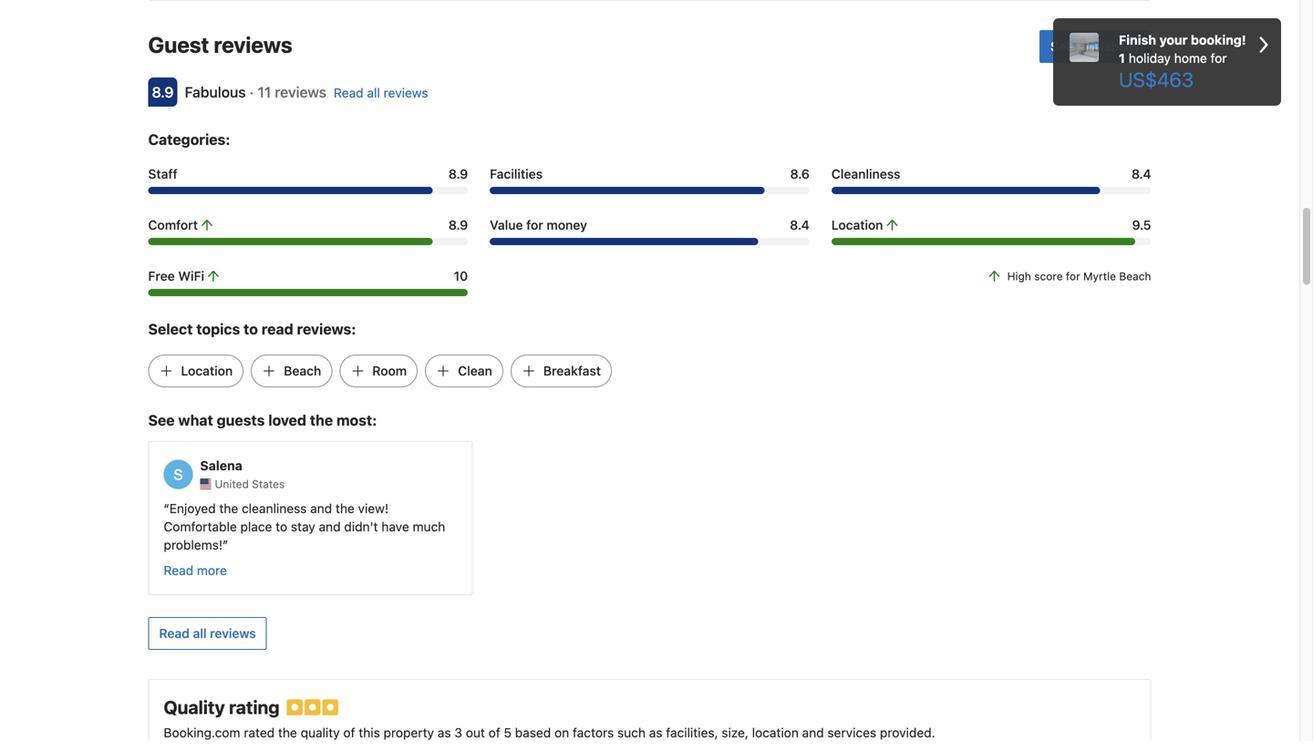 Task type: locate. For each thing, give the bounding box(es) containing it.
0 vertical spatial location
[[832, 218, 884, 233]]

all inside button
[[193, 626, 207, 641]]

0 horizontal spatial of
[[343, 726, 355, 741]]

0 horizontal spatial to
[[244, 321, 258, 338]]

1 horizontal spatial as
[[649, 726, 663, 741]]

2 vertical spatial for
[[1066, 270, 1081, 283]]

1 vertical spatial all
[[193, 626, 207, 641]]

for right score
[[1066, 270, 1081, 283]]

stay
[[291, 520, 315, 535]]

1 vertical spatial location
[[181, 364, 233, 379]]

your
[[1160, 32, 1188, 47]]

and right stay
[[319, 520, 341, 535]]

facilities,
[[666, 726, 718, 741]]

what
[[178, 412, 213, 429]]

for inside finish your booking! 1 holiday home for us$463
[[1211, 51, 1227, 66]]

most:
[[337, 412, 377, 429]]

8.9 for comfort
[[449, 218, 468, 233]]

0 horizontal spatial location
[[181, 364, 233, 379]]

value for money
[[490, 218, 587, 233]]

location down topics
[[181, 364, 233, 379]]

the
[[310, 412, 333, 429], [219, 501, 238, 517], [336, 501, 355, 517], [278, 726, 297, 741]]

8.4 down the 8.6
[[790, 218, 810, 233]]

0 horizontal spatial read all reviews
[[159, 626, 256, 641]]

review categories element
[[148, 129, 230, 151]]

out
[[466, 726, 485, 741]]

of left 5 on the left bottom
[[489, 726, 501, 741]]

problems!
[[164, 538, 223, 553]]

read down problems!
[[164, 563, 194, 579]]

see left what
[[148, 412, 175, 429]]

1 of from the left
[[343, 726, 355, 741]]

cleanliness 8.4 meter
[[832, 187, 1152, 194]]

to down 'cleanliness'
[[276, 520, 288, 535]]

1 horizontal spatial see
[[1051, 39, 1074, 54]]

guests
[[217, 412, 265, 429]]

facilities
[[490, 167, 543, 182]]

8.9 left the facilities
[[449, 167, 468, 182]]

and right location
[[802, 726, 824, 741]]

0 horizontal spatial all
[[193, 626, 207, 641]]

0 horizontal spatial for
[[527, 218, 544, 233]]

high
[[1008, 270, 1032, 283]]

the right rated at the left bottom
[[278, 726, 297, 741]]

0 vertical spatial for
[[1211, 51, 1227, 66]]

size,
[[722, 726, 749, 741]]

8.9
[[152, 84, 174, 101], [449, 167, 468, 182], [449, 218, 468, 233]]

reviews inside guest reviews element
[[214, 32, 293, 58]]

8.9 down guest
[[152, 84, 174, 101]]

the down the united
[[219, 501, 238, 517]]

see availability
[[1051, 39, 1141, 54]]

of left this
[[343, 726, 355, 741]]

0 horizontal spatial beach
[[284, 364, 321, 379]]

as
[[438, 726, 451, 741], [649, 726, 663, 741]]

of
[[343, 726, 355, 741], [489, 726, 501, 741]]

all
[[367, 85, 380, 100], [193, 626, 207, 641]]

0 vertical spatial 8.9
[[152, 84, 174, 101]]

and
[[310, 501, 332, 517], [319, 520, 341, 535], [802, 726, 824, 741]]

select topics to read reviews:
[[148, 321, 356, 338]]

reviews:
[[297, 321, 356, 338]]

2 vertical spatial 8.9
[[449, 218, 468, 233]]

beach down the reviews:
[[284, 364, 321, 379]]

categories:
[[148, 131, 230, 148]]

1 horizontal spatial of
[[489, 726, 501, 741]]

enjoyed
[[169, 501, 216, 517]]

1 horizontal spatial 8.4
[[1132, 167, 1152, 182]]

1 horizontal spatial all
[[367, 85, 380, 100]]

myrtle
[[1084, 270, 1117, 283]]

united
[[215, 478, 249, 491]]

read down read more button
[[159, 626, 190, 641]]

to inside " enjoyed the cleanliness and the view! comfortable place to stay and didn't have much problems!
[[276, 520, 288, 535]]

1 vertical spatial to
[[276, 520, 288, 535]]

see inside 'button'
[[1051, 39, 1074, 54]]

0 horizontal spatial as
[[438, 726, 451, 741]]

1 vertical spatial 8.9
[[449, 167, 468, 182]]

see
[[1051, 39, 1074, 54], [148, 412, 175, 429]]

holiday
[[1129, 51, 1171, 66]]

to left read
[[244, 321, 258, 338]]

2 horizontal spatial for
[[1211, 51, 1227, 66]]

" enjoyed the cleanliness and the view! comfortable place to stay and didn't have much problems!
[[164, 501, 446, 553]]

read all reviews button
[[148, 618, 267, 651]]

availability
[[1077, 39, 1141, 54]]

2 vertical spatial read
[[159, 626, 190, 641]]

for down booking!
[[1211, 51, 1227, 66]]

0 vertical spatial read
[[334, 85, 364, 100]]

read inside read all reviews button
[[159, 626, 190, 641]]

topics
[[196, 321, 240, 338]]

comfort
[[148, 218, 198, 233]]

8.4 for value for money
[[790, 218, 810, 233]]

beach
[[1120, 270, 1152, 283], [284, 364, 321, 379]]

read
[[334, 85, 364, 100], [164, 563, 194, 579], [159, 626, 190, 641]]

0 vertical spatial to
[[244, 321, 258, 338]]

8.4 up 9.5
[[1132, 167, 1152, 182]]

read right 11
[[334, 85, 364, 100]]

0 horizontal spatial 8.4
[[790, 218, 810, 233]]

1 vertical spatial see
[[148, 412, 175, 429]]

booking.com
[[164, 726, 240, 741]]

·
[[250, 84, 254, 101]]

booking.com rated the quality of this property as 3 out of 5 based on factors such as facilities, size, location and services provided.
[[164, 726, 936, 741]]

as right such
[[649, 726, 663, 741]]

quality
[[301, 726, 340, 741]]

0 vertical spatial 8.4
[[1132, 167, 1152, 182]]

1 vertical spatial read all reviews
[[159, 626, 256, 641]]

"
[[223, 538, 228, 553]]

read all reviews
[[334, 85, 428, 100], [159, 626, 256, 641]]

comfort 8.9 meter
[[148, 238, 468, 246]]

1 vertical spatial read
[[164, 563, 194, 579]]

cleanliness
[[832, 167, 901, 182]]

see availability button
[[1040, 30, 1152, 63]]

0 vertical spatial all
[[367, 85, 380, 100]]

as left 3
[[438, 726, 451, 741]]

staff
[[148, 167, 178, 182]]

1 horizontal spatial to
[[276, 520, 288, 535]]

0 vertical spatial and
[[310, 501, 332, 517]]

1 horizontal spatial location
[[832, 218, 884, 233]]

beach right the myrtle
[[1120, 270, 1152, 283]]

on
[[555, 726, 569, 741]]

8.9 left value on the top left
[[449, 218, 468, 233]]

for right value on the top left
[[527, 218, 544, 233]]

location down cleanliness
[[832, 218, 884, 233]]

reviews
[[214, 32, 293, 58], [275, 84, 327, 101], [384, 85, 428, 100], [210, 626, 256, 641]]

and up stay
[[310, 501, 332, 517]]

salena
[[200, 458, 242, 473]]

us$463
[[1119, 68, 1194, 91]]

1 horizontal spatial beach
[[1120, 270, 1152, 283]]

free wifi 10 meter
[[148, 289, 468, 297]]

0 vertical spatial see
[[1051, 39, 1074, 54]]

clean
[[458, 364, 492, 379]]

1 vertical spatial 8.4
[[790, 218, 810, 233]]

booking!
[[1191, 32, 1247, 47]]

value for money 8.4 meter
[[490, 238, 810, 246]]

8.9 for staff
[[449, 167, 468, 182]]

this
[[359, 726, 380, 741]]

see left availability
[[1051, 39, 1074, 54]]

room
[[372, 364, 407, 379]]

read more
[[164, 563, 227, 579]]

0 vertical spatial read all reviews
[[334, 85, 428, 100]]

quality rating
[[164, 697, 280, 719]]

cleanliness
[[242, 501, 307, 517]]

value
[[490, 218, 523, 233]]

1 vertical spatial and
[[319, 520, 341, 535]]

for
[[1211, 51, 1227, 66], [527, 218, 544, 233], [1066, 270, 1081, 283]]

0 horizontal spatial see
[[148, 412, 175, 429]]

location
[[832, 218, 884, 233], [181, 364, 233, 379]]

read inside read more button
[[164, 563, 194, 579]]



Task type: describe. For each thing, give the bounding box(es) containing it.
2 as from the left
[[649, 726, 663, 741]]

rightchevron image
[[1260, 31, 1269, 58]]

finish your booking! 1 holiday home for us$463
[[1119, 32, 1247, 91]]

rated fabulous element
[[185, 84, 246, 101]]

comfortable
[[164, 520, 237, 535]]

read all reviews inside button
[[159, 626, 256, 641]]

wifi
[[178, 269, 204, 284]]

staff 8.9 meter
[[148, 187, 468, 194]]

the up didn't
[[336, 501, 355, 517]]

see what guests loved the most:
[[148, 412, 377, 429]]

much
[[413, 520, 446, 535]]

didn't
[[344, 520, 378, 535]]

1 horizontal spatial for
[[1066, 270, 1081, 283]]

states
[[252, 478, 285, 491]]

see for see availability
[[1051, 39, 1074, 54]]

services
[[828, 726, 877, 741]]

2 of from the left
[[489, 726, 501, 741]]

read more button
[[164, 562, 227, 580]]

"
[[164, 501, 169, 517]]

place
[[240, 520, 272, 535]]

property
[[384, 726, 434, 741]]

based
[[515, 726, 551, 741]]

8.4 for cleanliness
[[1132, 167, 1152, 182]]

5
[[504, 726, 512, 741]]

united states
[[215, 478, 285, 491]]

finish
[[1119, 32, 1157, 47]]

have
[[382, 520, 409, 535]]

home
[[1175, 51, 1208, 66]]

high score for myrtle beach
[[1008, 270, 1152, 283]]

8.9 inside scored 8.9 element
[[152, 84, 174, 101]]

scored 8.9 element
[[148, 78, 177, 107]]

guest reviews
[[148, 32, 293, 58]]

0 vertical spatial beach
[[1120, 270, 1152, 283]]

1 vertical spatial beach
[[284, 364, 321, 379]]

1 vertical spatial for
[[527, 218, 544, 233]]

2 vertical spatial and
[[802, 726, 824, 741]]

10
[[454, 269, 468, 284]]

fabulous
[[185, 84, 246, 101]]

fabulous · 11 reviews
[[185, 84, 327, 101]]

such
[[618, 726, 646, 741]]

more
[[197, 563, 227, 579]]

free wifi
[[148, 269, 204, 284]]

see for see what guests loved the most:
[[148, 412, 175, 429]]

1 horizontal spatial read all reviews
[[334, 85, 428, 100]]

reviews inside read all reviews button
[[210, 626, 256, 641]]

read
[[262, 321, 293, 338]]

read for read more button
[[164, 563, 194, 579]]

quality
[[164, 697, 225, 719]]

united states image
[[200, 479, 211, 490]]

breakfast
[[544, 364, 601, 379]]

provided.
[[880, 726, 936, 741]]

1
[[1119, 51, 1126, 66]]

8.6
[[791, 167, 810, 182]]

rating
[[229, 697, 280, 719]]

guest reviews element
[[148, 30, 1033, 59]]

11
[[258, 84, 271, 101]]

guest
[[148, 32, 209, 58]]

location 9.5 meter
[[832, 238, 1152, 246]]

factors
[[573, 726, 614, 741]]

money
[[547, 218, 587, 233]]

facilities 8.6 meter
[[490, 187, 810, 194]]

3
[[455, 726, 463, 741]]

1 as from the left
[[438, 726, 451, 741]]

view!
[[358, 501, 389, 517]]

read for read all reviews button
[[159, 626, 190, 641]]

select
[[148, 321, 193, 338]]

loved
[[268, 412, 306, 429]]

the right loved
[[310, 412, 333, 429]]

free
[[148, 269, 175, 284]]

score
[[1035, 270, 1063, 283]]

location
[[752, 726, 799, 741]]

rated
[[244, 726, 275, 741]]

9.5
[[1133, 218, 1152, 233]]



Task type: vqa. For each thing, say whether or not it's contained in the screenshot.
the See what guests loved the most:
yes



